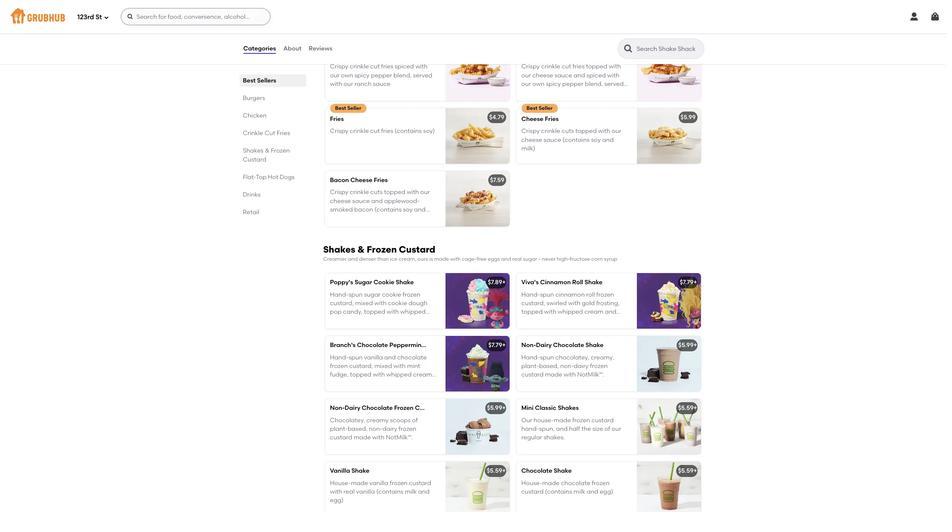 Task type: locate. For each thing, give the bounding box(es) containing it.
frozen up scoops
[[394, 405, 414, 412]]

cheese right bacon
[[351, 177, 373, 184]]

1 vertical spatial non-
[[369, 425, 383, 433]]

ranch inside the crispy crinkle cut fries spiced with our own spicy pepper blend, served with our ranch sauce
[[355, 80, 372, 88]]

& down crinkle cut fries
[[265, 147, 270, 154]]

0 horizontal spatial of
[[412, 417, 418, 424]]

chocolate shake image
[[637, 462, 701, 512]]

1 horizontal spatial cream
[[413, 371, 432, 378]]

$5.99 + for non-dairy chocolate frozen custard
[[487, 405, 506, 412]]

notmilk™. inside chocolatey, creamy scoops of plant-based, non-dairy frozen custard made with notmilk™.
[[386, 434, 413, 441]]

hand- down "poppy's"
[[330, 291, 349, 298]]

chocolatey,
[[330, 417, 365, 424]]

dairy down confetti.
[[536, 342, 552, 349]]

spicy cheese fries with ranch image
[[637, 45, 701, 101]]

2 horizontal spatial shakes
[[558, 405, 579, 412]]

shake right 'peppermint'
[[426, 342, 444, 349]]

based, for spun
[[539, 363, 559, 370]]

based, inside hand-spun chocolatey, creamy, plant-based, non-dairy frozen custard made with notmilk™.
[[539, 363, 559, 370]]

mint down 'peppermint'
[[407, 363, 420, 370]]

vanilla for vanilla
[[370, 480, 389, 487]]

crispy inside crispy crinkle cut fries topped with our cheese sauce and spiced with our own spicy pepper blend, served with our ranch sauce
[[522, 63, 540, 70]]

custard, inside the hand-spun vanilla and chocolate frozen custard, mixed with mint fudge, topped with whipped cream and mint candy crunch.
[[349, 363, 373, 370]]

cheese inside the crispy crinkle cuts topped with our cheese sauce (contains soy and milk)
[[522, 136, 543, 143]]

(contains inside 'house-made vanilla frozen custard with real vanilla (contains milk and egg)'
[[377, 488, 404, 495]]

1 vertical spatial served
[[605, 80, 624, 88]]

sugar inside shakes & frozen custard creamier and denser than ice cream, ours is made with cage-free eggs and                         real sugar - never high-fructose corn syrup
[[523, 256, 538, 262]]

ranch up cheese fries
[[546, 89, 563, 96]]

mixed
[[355, 300, 373, 307], [375, 363, 392, 370]]

chicken tab
[[243, 111, 303, 120]]

0 horizontal spatial ranch
[[355, 80, 372, 88]]

2 seller from the left
[[539, 105, 553, 111]]

spun inside the hand-spun sugar cookie  frozen custard, mixed with cookie dough pop candy, topped with whipped cream and cotton candy.
[[349, 291, 363, 298]]

2 horizontal spatial cream
[[585, 308, 604, 316]]

topped inside the hand-spun vanilla and chocolate frozen custard, mixed with mint fudge, topped with whipped cream and mint candy crunch.
[[350, 371, 372, 378]]

custard
[[522, 371, 544, 378], [592, 417, 614, 424], [330, 434, 352, 441], [409, 480, 431, 487], [522, 488, 544, 495]]

peppermint
[[390, 342, 424, 349]]

spun for custard,
[[349, 354, 363, 361]]

0 horizontal spatial $7.79
[[489, 342, 503, 349]]

1 vertical spatial dairy
[[383, 425, 397, 433]]

based, inside chocolatey, creamy scoops of plant-based, non-dairy frozen custard made with notmilk™.
[[348, 425, 368, 433]]

1 vertical spatial egg)
[[330, 497, 344, 504]]

house- down chocolate shake
[[522, 480, 543, 487]]

plant- down 'non-dairy chocolate shake'
[[522, 363, 539, 370]]

1 horizontal spatial gold
[[582, 300, 595, 307]]

0 vertical spatial served
[[413, 72, 433, 79]]

made inside house-made chocolate frozen custard (contains milk and egg)
[[543, 480, 560, 487]]

branch's chocolate peppermint shake image
[[446, 336, 510, 392]]

cholesterol-
[[461, 28, 491, 34]]

in
[[442, 28, 446, 34]]

spicy
[[355, 72, 370, 79], [546, 80, 561, 88]]

with
[[363, 51, 375, 58], [416, 63, 428, 70], [609, 63, 621, 70], [608, 72, 620, 79], [330, 80, 342, 88], [522, 89, 534, 96], [599, 128, 611, 135], [407, 189, 419, 196], [451, 256, 461, 262], [375, 300, 387, 307], [569, 300, 581, 307], [387, 308, 399, 316], [545, 308, 557, 316], [394, 363, 406, 370], [373, 371, 385, 378], [564, 371, 576, 378], [373, 434, 385, 441], [330, 488, 342, 495]]

hand- inside the hand-spun sugar cookie  frozen custard, mixed with cookie dough pop candy, topped with whipped cream and cotton candy.
[[330, 291, 349, 298]]

-
[[539, 256, 541, 262]]

+ for house-made chocolate frozen custard (contains milk and egg)
[[694, 467, 698, 475]]

non- down chocolatey,
[[561, 363, 574, 370]]

$5.59 +
[[679, 405, 698, 412], [487, 467, 506, 475], [679, 467, 698, 475]]

gold left confetti.
[[522, 317, 535, 324]]

scoops
[[390, 417, 411, 424]]

made inside our house-made frozen custard hand-spun, and half the size of our regular shakes.
[[554, 417, 571, 424]]

free inside shakes & frozen custard creamier and denser than ice cream, ours is made with cage-free eggs and                         real sugar - never high-fructose corn syrup
[[477, 256, 487, 262]]

dairy for chocolatey,
[[345, 405, 361, 412]]

1 vertical spatial chocolate
[[561, 480, 591, 487]]

1 vertical spatial pepper
[[563, 80, 584, 88]]

mixed up candy, at the bottom left of page
[[355, 300, 373, 307]]

cream down frosting,
[[585, 308, 604, 316]]

fries inside the crispy crinkle cut fries spiced with our own spicy pepper blend, served with our ranch sauce
[[381, 63, 394, 70]]

1 horizontal spatial best seller
[[527, 105, 553, 111]]

shake for poppy's sugar cookie shake
[[396, 279, 414, 286]]

1 horizontal spatial plant-
[[522, 363, 539, 370]]

topped
[[586, 63, 608, 70], [576, 128, 597, 135], [384, 189, 406, 196], [364, 308, 386, 316], [522, 308, 543, 316], [350, 371, 372, 378]]

based, down 'non-dairy chocolate shake'
[[539, 363, 559, 370]]

free left oil
[[491, 28, 501, 34]]

soy
[[502, 28, 510, 34], [591, 136, 601, 143], [403, 206, 413, 213]]

1 horizontal spatial based,
[[539, 363, 559, 370]]

non- up chocolatey, on the bottom left of the page
[[330, 405, 345, 412]]

hand- inside hand-spun cinnamon roll frozen custard, swirled with gold frosting, topped with whipped cream and gold confetti.
[[522, 291, 540, 298]]

notmilk™.
[[578, 371, 605, 378], [386, 434, 413, 441]]

whipped down swirled
[[558, 308, 583, 316]]

custard inside house-made chocolate frozen custard (contains milk and egg)
[[522, 488, 544, 495]]

crispy inside the crispy crinkle cuts topped with our cheese sauce (contains soy and milk)
[[522, 128, 540, 135]]

chocolate down cotton
[[357, 342, 388, 349]]

1 vertical spatial $5.99 +
[[487, 405, 506, 412]]

hand- for hand-spun cinnamon roll frozen custard, swirled with gold frosting, topped with whipped cream and gold confetti.
[[522, 291, 540, 298]]

0 vertical spatial of
[[412, 417, 418, 424]]

non-dairy chocolate shake
[[522, 342, 604, 349]]

& inside shakes & frozen custard creamier and denser than ice cream, ours is made with cage-free eggs and                         real sugar - never high-fructose corn syrup
[[358, 244, 365, 255]]

egg) inside 'house-made vanilla frozen custard with real vanilla (contains milk and egg)'
[[330, 497, 344, 504]]

reviews button
[[308, 33, 333, 64]]

0 vertical spatial frozen
[[271, 147, 290, 154]]

spun for swirled
[[540, 291, 554, 298]]

spun down the branch's
[[349, 354, 363, 361]]

0 horizontal spatial shakes
[[243, 147, 264, 154]]

half
[[569, 425, 580, 433]]

our inside crispy crinkle cuts topped with our cheese sauce and applewood- smoked bacon (contains soy and milk)
[[421, 189, 430, 196]]

best for cheese fries
[[527, 105, 538, 111]]

spun up swirled
[[540, 291, 554, 298]]

0 vertical spatial plant-
[[522, 363, 539, 370]]

milk) down cheese fries
[[522, 145, 536, 152]]

2 horizontal spatial soy
[[591, 136, 601, 143]]

frozen inside our house-made frozen custard hand-spun, and half the size of our regular shakes.
[[573, 417, 590, 424]]

spicy up cheese fries
[[546, 80, 561, 88]]

spiced
[[395, 63, 414, 70], [587, 72, 606, 79]]

$5.99
[[681, 114, 696, 121], [679, 342, 694, 349], [487, 405, 503, 412]]

crispy for bacon cheese fries
[[330, 189, 349, 196]]

mint down fudge,
[[343, 380, 356, 387]]

1 horizontal spatial &
[[358, 244, 365, 255]]

crinkle for crispy crinkle cut fries (contains soy)
[[350, 128, 369, 135]]

hand- down viva's
[[522, 291, 540, 298]]

prepared
[[417, 28, 441, 34]]

chocolate down chocolate shake
[[561, 480, 591, 487]]

spun down 'non-dairy chocolate shake'
[[540, 354, 554, 361]]

chocolatey, creamy scoops of plant-based, non-dairy frozen custard made with notmilk™.
[[330, 417, 418, 441]]

fries
[[348, 51, 362, 58], [330, 115, 344, 123], [545, 115, 559, 123], [277, 130, 290, 137], [374, 177, 388, 184]]

cheese for crispy crinkle cuts topped with our cheese sauce and applewood- smoked bacon (contains soy and milk)
[[330, 197, 351, 205]]

crinkle for crispy crinkle cuts topped with our cheese sauce and applewood- smoked bacon (contains soy and milk)
[[350, 189, 369, 196]]

hand-
[[330, 291, 349, 298], [522, 291, 540, 298], [330, 354, 349, 361], [522, 354, 540, 361]]

non-dairy chocolate shake image
[[637, 336, 701, 392]]

size
[[593, 425, 603, 433]]

vanilla for mixed
[[364, 354, 383, 361]]

cookie up candy.
[[388, 300, 407, 307]]

non- inside hand-spun chocolatey, creamy, plant-based, non-dairy frozen custard made with notmilk™.
[[561, 363, 574, 370]]

svg image
[[931, 12, 941, 22]]

made down chocolatey, on the bottom left of the page
[[354, 434, 371, 441]]

0 vertical spatial ranch
[[355, 80, 372, 88]]

crispy and cut from golden potatoes, prepared in pure, cholesterol-free soy oil
[[323, 28, 517, 34]]

real down vanilla shake
[[344, 488, 355, 495]]

ranch down spicy fries with ranch on the left top of the page
[[355, 80, 372, 88]]

chocolate down 'peppermint'
[[398, 354, 427, 361]]

roll
[[573, 279, 584, 286]]

made down chocolatey,
[[545, 371, 563, 378]]

1 horizontal spatial egg)
[[600, 488, 614, 495]]

vanilla inside the hand-spun vanilla and chocolate frozen custard, mixed with mint fudge, topped with whipped cream and mint candy crunch.
[[364, 354, 383, 361]]

crinkle inside crispy crinkle cut fries topped with our cheese sauce and spiced with our own spicy pepper blend, served with our ranch sauce
[[542, 63, 561, 70]]

0 vertical spatial real
[[513, 256, 522, 262]]

& up 'denser'
[[358, 244, 365, 255]]

1 vertical spatial custard
[[399, 244, 436, 255]]

seller for fries
[[348, 105, 362, 111]]

custard for shakes & frozen custard creamier and denser than ice cream, ours is made with cage-free eggs and                         real sugar - never high-fructose corn syrup
[[399, 244, 436, 255]]

crunch.
[[377, 380, 399, 387]]

plant- for hand-
[[522, 363, 539, 370]]

free left eggs on the right bottom of the page
[[477, 256, 487, 262]]

1 vertical spatial plant-
[[330, 425, 348, 433]]

$5.59
[[679, 405, 694, 412], [487, 467, 503, 475], [679, 467, 694, 475]]

0 horizontal spatial house-
[[330, 480, 351, 487]]

cut for golden
[[351, 28, 360, 34]]

spicy inside crispy crinkle cut fries topped with our cheese sauce and spiced with our own spicy pepper blend, served with our ranch sauce
[[546, 80, 561, 88]]

1 horizontal spatial milk
[[574, 488, 586, 495]]

our inside the crispy crinkle cuts topped with our cheese sauce (contains soy and milk)
[[612, 128, 622, 135]]

best inside best sellers tab
[[243, 77, 256, 84]]

crispy inside the crispy crinkle cut fries spiced with our own spicy pepper blend, served with our ranch sauce
[[330, 63, 349, 70]]

notmilk™. down creamy,
[[578, 371, 605, 378]]

custard, down viva's
[[522, 300, 546, 307]]

retail
[[243, 209, 260, 216]]

made inside 'house-made vanilla frozen custard with real vanilla (contains milk and egg)'
[[351, 480, 368, 487]]

0 vertical spatial free
[[491, 28, 501, 34]]

cuts inside the crispy crinkle cuts topped with our cheese sauce (contains soy and milk)
[[562, 128, 574, 135]]

0 horizontal spatial non-
[[330, 405, 345, 412]]

best seller up crispy crinkle cut fries (contains soy)
[[335, 105, 362, 111]]

1 vertical spatial own
[[533, 80, 545, 88]]

milk) down the smoked
[[330, 215, 344, 222]]

plant- down chocolatey, on the bottom left of the page
[[330, 425, 348, 433]]

0 horizontal spatial served
[[413, 72, 433, 79]]

0 vertical spatial egg)
[[600, 488, 614, 495]]

1 vertical spatial non-
[[330, 405, 345, 412]]

2 horizontal spatial svg image
[[910, 12, 920, 22]]

frozen
[[271, 147, 290, 154], [367, 244, 397, 255], [394, 405, 414, 412]]

1 vertical spatial soy
[[591, 136, 601, 143]]

and inside our house-made frozen custard hand-spun, and half the size of our regular shakes.
[[556, 425, 568, 433]]

0 horizontal spatial spiced
[[395, 63, 414, 70]]

seller up cheese fries
[[539, 105, 553, 111]]

1 horizontal spatial dairy
[[536, 342, 552, 349]]

&
[[265, 147, 270, 154], [358, 244, 365, 255]]

spicy inside the crispy crinkle cut fries spiced with our own spicy pepper blend, served with our ranch sauce
[[355, 72, 370, 79]]

1 horizontal spatial soy
[[502, 28, 510, 34]]

shakes
[[243, 147, 264, 154], [323, 244, 356, 255], [558, 405, 579, 412]]

0 horizontal spatial mint
[[343, 380, 356, 387]]

spun
[[349, 291, 363, 298], [540, 291, 554, 298], [349, 354, 363, 361], [540, 354, 554, 361]]

custard, up candy
[[349, 363, 373, 370]]

shakes inside shakes & frozen custard
[[243, 147, 264, 154]]

spun inside hand-spun cinnamon roll frozen custard, swirled with gold frosting, topped with whipped cream and gold confetti.
[[540, 291, 554, 298]]

1 horizontal spatial best
[[335, 105, 346, 111]]

viva's cinnamon roll shake
[[522, 279, 603, 286]]

shake up roll
[[585, 279, 603, 286]]

about
[[283, 45, 302, 52]]

cream,
[[399, 256, 417, 262]]

eggs
[[488, 256, 500, 262]]

chocolate
[[357, 342, 388, 349], [554, 342, 584, 349], [362, 405, 393, 412], [522, 467, 553, 475]]

served
[[413, 72, 433, 79], [605, 80, 624, 88]]

best for fries
[[335, 105, 346, 111]]

0 vertical spatial cheese
[[533, 72, 554, 79]]

0 horizontal spatial cuts
[[371, 189, 383, 196]]

0 horizontal spatial chocolate
[[398, 354, 427, 361]]

spun,
[[539, 425, 555, 433]]

1 vertical spatial shakes
[[323, 244, 356, 255]]

0 vertical spatial $5.99 +
[[679, 342, 698, 349]]

2 house- from the left
[[522, 480, 543, 487]]

$5.99 + for non-dairy chocolate shake
[[679, 342, 698, 349]]

sellers
[[257, 77, 276, 84]]

shake up creamy,
[[586, 342, 604, 349]]

mini classic shakes
[[522, 405, 579, 412]]

own down spicy
[[341, 72, 353, 79]]

custard, up pop
[[330, 300, 354, 307]]

non-
[[561, 363, 574, 370], [369, 425, 383, 433]]

sugar
[[355, 279, 372, 286]]

cuts inside crispy crinkle cuts topped with our cheese sauce and applewood- smoked bacon (contains soy and milk)
[[371, 189, 383, 196]]

mixed up "crunch."
[[375, 363, 392, 370]]

& for shakes & frozen custard creamier and denser than ice cream, ours is made with cage-free eggs and                         real sugar - never high-fructose corn syrup
[[358, 244, 365, 255]]

cookie
[[382, 291, 401, 298], [388, 300, 407, 307]]

frozen up than
[[367, 244, 397, 255]]

2 vertical spatial soy
[[403, 206, 413, 213]]

our
[[330, 72, 340, 79], [522, 72, 531, 79], [344, 80, 353, 88], [522, 80, 531, 88], [535, 89, 545, 96], [612, 128, 622, 135], [421, 189, 430, 196], [612, 425, 622, 433]]

own inside the crispy crinkle cut fries spiced with our own spicy pepper blend, served with our ranch sauce
[[341, 72, 353, 79]]

shakes down crinkle
[[243, 147, 264, 154]]

fries for and
[[573, 63, 585, 70]]

based,
[[539, 363, 559, 370], [348, 425, 368, 433]]

cheese right the $4.79
[[522, 115, 544, 123]]

$5.59 + for size
[[679, 405, 698, 412]]

1 horizontal spatial pepper
[[563, 80, 584, 88]]

0 vertical spatial shakes
[[243, 147, 264, 154]]

custard
[[243, 156, 267, 163], [399, 244, 436, 255], [415, 405, 439, 412]]

custard for house-made chocolate frozen custard (contains milk and egg)
[[522, 488, 544, 495]]

chocolate
[[398, 354, 427, 361], [561, 480, 591, 487]]

0 vertical spatial cream
[[585, 308, 604, 316]]

seller
[[348, 105, 362, 111], [539, 105, 553, 111]]

pepper inside the crispy crinkle cut fries spiced with our own spicy pepper blend, served with our ranch sauce
[[371, 72, 392, 79]]

$7.89
[[488, 279, 503, 286]]

svg image
[[910, 12, 920, 22], [127, 13, 134, 20], [104, 15, 109, 20]]

frozen inside the hand-spun sugar cookie  frozen custard, mixed with cookie dough pop candy, topped with whipped cream and cotton candy.
[[403, 291, 421, 298]]

1 house- from the left
[[330, 480, 351, 487]]

notmilk™. for chocolatey,
[[578, 371, 605, 378]]

1 milk from the left
[[405, 488, 417, 495]]

0 horizontal spatial free
[[477, 256, 487, 262]]

whipped
[[401, 308, 426, 316], [558, 308, 583, 316], [387, 371, 412, 378]]

made down chocolate shake
[[543, 480, 560, 487]]

Search Shake Shack search field
[[636, 45, 702, 53]]

made up half
[[554, 417, 571, 424]]

gold down roll
[[582, 300, 595, 307]]

$5.99 +
[[679, 342, 698, 349], [487, 405, 506, 412]]

bacon cheese fries
[[330, 177, 388, 184]]

custard, inside hand-spun cinnamon roll frozen custard, swirled with gold frosting, topped with whipped cream and gold confetti.
[[522, 300, 546, 307]]

2 milk from the left
[[574, 488, 586, 495]]

sauce inside the crispy crinkle cuts topped with our cheese sauce (contains soy and milk)
[[544, 136, 562, 143]]

1 horizontal spatial dairy
[[574, 363, 589, 370]]

fries for pepper
[[381, 63, 394, 70]]

custard for shakes & frozen custard
[[243, 156, 267, 163]]

1 best seller from the left
[[335, 105, 362, 111]]

1 vertical spatial ranch
[[546, 89, 563, 96]]

dairy
[[536, 342, 552, 349], [345, 405, 361, 412]]

1 vertical spatial milk)
[[330, 215, 344, 222]]

spicy fries with ranch
[[330, 51, 396, 58]]

cheese for crispy crinkle cuts topped with our cheese sauce (contains soy and milk)
[[522, 136, 543, 143]]

& inside shakes & frozen custard
[[265, 147, 270, 154]]

1 seller from the left
[[348, 105, 362, 111]]

hand- down 'non-dairy chocolate shake'
[[522, 354, 540, 361]]

cream down pop
[[330, 317, 349, 324]]

sugar
[[523, 256, 538, 262], [364, 291, 381, 298]]

dairy for scoops
[[383, 425, 397, 433]]

the
[[582, 425, 591, 433]]

sugar left -
[[523, 256, 538, 262]]

crinkle inside the crispy crinkle cuts topped with our cheese sauce (contains soy and milk)
[[542, 128, 561, 135]]

0 vertical spatial non-
[[522, 342, 536, 349]]

cut inside crispy crinkle cut fries topped with our cheese sauce and spiced with our own spicy pepper blend, served with our ranch sauce
[[562, 63, 572, 70]]

hand- for hand-spun sugar cookie  frozen custard, mixed with cookie dough pop candy, topped with whipped cream and cotton candy.
[[330, 291, 349, 298]]

based, down chocolatey, on the bottom left of the page
[[348, 425, 368, 433]]

1 horizontal spatial $7.79 +
[[680, 279, 698, 286]]

burgers tab
[[243, 94, 303, 103]]

custard for house-made vanilla frozen custard with real vanilla (contains milk and egg)
[[409, 480, 431, 487]]

0 vertical spatial based,
[[539, 363, 559, 370]]

frozen inside 'house-made vanilla frozen custard with real vanilla (contains milk and egg)'
[[390, 480, 408, 487]]

crispy for spicy fries with ranch
[[330, 63, 349, 70]]

crispy inside crispy crinkle cuts topped with our cheese sauce and applewood- smoked bacon (contains soy and milk)
[[330, 189, 349, 196]]

house- inside 'house-made vanilla frozen custard with real vanilla (contains milk and egg)'
[[330, 480, 351, 487]]

2 best seller from the left
[[527, 105, 553, 111]]

served inside crispy crinkle cut fries topped with our cheese sauce and spiced with our own spicy pepper blend, served with our ranch sauce
[[605, 80, 624, 88]]

cream down 'peppermint'
[[413, 371, 432, 378]]

1 horizontal spatial ranch
[[546, 89, 563, 96]]

2 horizontal spatial best
[[527, 105, 538, 111]]

about button
[[283, 33, 302, 64]]

dairy
[[574, 363, 589, 370], [383, 425, 397, 433]]

cut inside the crispy crinkle cut fries spiced with our own spicy pepper blend, served with our ranch sauce
[[371, 63, 380, 70]]

cookie down cookie in the left of the page
[[382, 291, 401, 298]]

$5.59 for and
[[487, 467, 503, 475]]

0 vertical spatial non-
[[561, 363, 574, 370]]

1 vertical spatial frozen
[[367, 244, 397, 255]]

1 vertical spatial cheese
[[522, 136, 543, 143]]

than
[[378, 256, 389, 262]]

Search for food, convenience, alcohol... search field
[[121, 8, 270, 25]]

1 vertical spatial blend,
[[585, 80, 603, 88]]

notmilk™. down scoops
[[386, 434, 413, 441]]

whipped inside hand-spun cinnamon roll frozen custard, swirled with gold frosting, topped with whipped cream and gold confetti.
[[558, 308, 583, 316]]

of right scoops
[[412, 417, 418, 424]]

0 vertical spatial spicy
[[355, 72, 370, 79]]

shakes up creamier at the left bottom
[[323, 244, 356, 255]]

free
[[491, 28, 501, 34], [477, 256, 487, 262]]

hand- down the branch's
[[330, 354, 349, 361]]

0 horizontal spatial plant-
[[330, 425, 348, 433]]

cream
[[585, 308, 604, 316], [330, 317, 349, 324], [413, 371, 432, 378]]

cheese
[[533, 72, 554, 79], [522, 136, 543, 143], [330, 197, 351, 205]]

sugar down poppy's sugar cookie shake
[[364, 291, 381, 298]]

non- down confetti.
[[522, 342, 536, 349]]

search icon image
[[623, 44, 634, 54]]

custard inside hand-spun chocolatey, creamy, plant-based, non-dairy frozen custard made with notmilk™.
[[522, 371, 544, 378]]

own
[[341, 72, 353, 79], [533, 80, 545, 88]]

0 horizontal spatial egg)
[[330, 497, 344, 504]]

seller up crispy crinkle cut fries (contains soy)
[[348, 105, 362, 111]]

non- down "creamy" at bottom
[[369, 425, 383, 433]]

2 vertical spatial cheese
[[330, 197, 351, 205]]

$7.79 for hand-spun vanilla and chocolate frozen custard, mixed with mint fudge, topped with whipped cream and mint candy crunch.
[[489, 342, 503, 349]]

house- for with
[[330, 480, 351, 487]]

frozen inside shakes & frozen custard
[[271, 147, 290, 154]]

frozen
[[403, 291, 421, 298], [597, 291, 615, 298], [330, 363, 348, 370], [590, 363, 608, 370], [573, 417, 590, 424], [399, 425, 417, 433], [390, 480, 408, 487], [592, 480, 610, 487]]

served inside the crispy crinkle cut fries spiced with our own spicy pepper blend, served with our ranch sauce
[[413, 72, 433, 79]]

shake right cookie in the left of the page
[[396, 279, 414, 286]]

1 horizontal spatial cheese
[[522, 115, 544, 123]]

0 vertical spatial notmilk™.
[[578, 371, 605, 378]]

0 horizontal spatial based,
[[348, 425, 368, 433]]

real left -
[[513, 256, 522, 262]]

made down vanilla shake
[[351, 480, 368, 487]]

dairy up chocolatey, on the bottom left of the page
[[345, 405, 361, 412]]

cinnamon
[[541, 279, 571, 286]]

& for shakes & frozen custard
[[265, 147, 270, 154]]

1 horizontal spatial non-
[[522, 342, 536, 349]]

applewood-
[[384, 197, 420, 205]]

whipped inside the hand-spun vanilla and chocolate frozen custard, mixed with mint fudge, topped with whipped cream and mint candy crunch.
[[387, 371, 412, 378]]

cut
[[265, 130, 275, 137]]

0 horizontal spatial cream
[[330, 317, 349, 324]]

non- for non-dairy chocolate shake
[[522, 342, 536, 349]]

dairy down scoops
[[383, 425, 397, 433]]

0 vertical spatial own
[[341, 72, 353, 79]]

shakes up our house-made frozen custard hand-spun, and half the size of our regular shakes.
[[558, 405, 579, 412]]

1 vertical spatial spiced
[[587, 72, 606, 79]]

1 vertical spatial $5.99
[[679, 342, 694, 349]]

1 vertical spatial $7.79
[[489, 342, 503, 349]]

house- inside house-made chocolate frozen custard (contains milk and egg)
[[522, 480, 543, 487]]

candy
[[358, 380, 376, 387]]

frozen inside the hand-spun vanilla and chocolate frozen custard, mixed with mint fudge, topped with whipped cream and mint candy crunch.
[[330, 363, 348, 370]]

2 vertical spatial shakes
[[558, 405, 579, 412]]

0 horizontal spatial $7.79 +
[[489, 342, 506, 349]]

whipped down dough
[[401, 308, 426, 316]]

dairy down chocolatey,
[[574, 363, 589, 370]]

crispy for cheese fries
[[522, 128, 540, 135]]

of right size
[[605, 425, 611, 433]]

spun down 'sugar'
[[349, 291, 363, 298]]

house- down vanilla on the left of the page
[[330, 480, 351, 487]]

our house-made frozen custard hand-spun, and half the size of our regular shakes.
[[522, 417, 622, 441]]

0 horizontal spatial own
[[341, 72, 353, 79]]

spicy down spicy fries with ranch on the left top of the page
[[355, 72, 370, 79]]

house- for (contains
[[522, 480, 543, 487]]

ranch inside crispy crinkle cut fries topped with our cheese sauce and spiced with our own spicy pepper blend, served with our ranch sauce
[[546, 89, 563, 96]]

frozen down crinkle cut fries "tab"
[[271, 147, 290, 154]]

milk)
[[522, 145, 536, 152], [330, 215, 344, 222]]

0 horizontal spatial dairy
[[345, 405, 361, 412]]

own up cheese fries
[[533, 80, 545, 88]]

0 horizontal spatial real
[[344, 488, 355, 495]]

made right is
[[435, 256, 449, 262]]

0 vertical spatial milk)
[[522, 145, 536, 152]]

egg)
[[600, 488, 614, 495], [330, 497, 344, 504]]

0 horizontal spatial best
[[243, 77, 256, 84]]

dairy inside hand-spun chocolatey, creamy, plant-based, non-dairy frozen custard made with notmilk™.
[[574, 363, 589, 370]]

best seller up cheese fries
[[527, 105, 553, 111]]

1 vertical spatial cheese
[[351, 177, 373, 184]]

0 vertical spatial $7.79
[[680, 279, 694, 286]]

hand- inside the hand-spun vanilla and chocolate frozen custard, mixed with mint fudge, topped with whipped cream and mint candy crunch.
[[330, 354, 349, 361]]

fries
[[381, 63, 394, 70], [573, 63, 585, 70], [381, 128, 394, 135]]

milk) inside crispy crinkle cuts topped with our cheese sauce and applewood- smoked bacon (contains soy and milk)
[[330, 215, 344, 222]]

1 horizontal spatial shakes
[[323, 244, 356, 255]]

non- inside chocolatey, creamy scoops of plant-based, non-dairy frozen custard made with notmilk™.
[[369, 425, 383, 433]]

custard inside shakes & frozen custard creamier and denser than ice cream, ours is made with cage-free eggs and                         real sugar - never high-fructose corn syrup
[[399, 244, 436, 255]]

1 horizontal spatial $7.79
[[680, 279, 694, 286]]

$5.59 + for and
[[487, 467, 506, 475]]

crinkle inside the crispy crinkle cut fries spiced with our own spicy pepper blend, served with our ranch sauce
[[350, 63, 369, 70]]

topped inside hand-spun cinnamon roll frozen custard, swirled with gold frosting, topped with whipped cream and gold confetti.
[[522, 308, 543, 316]]

whipped up "crunch."
[[387, 371, 412, 378]]

1 vertical spatial mixed
[[375, 363, 392, 370]]

1 horizontal spatial served
[[605, 80, 624, 88]]

custard, inside the hand-spun sugar cookie  frozen custard, mixed with cookie dough pop candy, topped with whipped cream and cotton candy.
[[330, 300, 354, 307]]

0 horizontal spatial spicy
[[355, 72, 370, 79]]

drinks
[[243, 191, 261, 198]]



Task type: vqa. For each thing, say whether or not it's contained in the screenshot.
onion inside the Thai rice noodles stir-fried with egg, bean sprouts, red onion,  green onion topped with ground peanut and cilantro.
no



Task type: describe. For each thing, give the bounding box(es) containing it.
plant- for chocolatey,
[[330, 425, 348, 433]]

0 vertical spatial mint
[[407, 363, 420, 370]]

of inside our house-made frozen custard hand-spun, and half the size of our regular shakes.
[[605, 425, 611, 433]]

spicy
[[330, 51, 346, 58]]

crispy crinkle cuts topped with our cheese sauce and applewood- smoked bacon (contains soy and milk)
[[330, 189, 430, 222]]

blend, inside crispy crinkle cut fries topped with our cheese sauce and spiced with our own spicy pepper blend, served with our ranch sauce
[[585, 80, 603, 88]]

vanilla shake image
[[446, 462, 510, 512]]

crinkle cut fries tab
[[243, 129, 303, 138]]

cuts for (contains
[[562, 128, 574, 135]]

chocolatey,
[[556, 354, 590, 361]]

soy inside the crispy crinkle cuts topped with our cheese sauce (contains soy and milk)
[[591, 136, 601, 143]]

fries inside "tab"
[[277, 130, 290, 137]]

shake up house-made chocolate frozen custard (contains milk and egg)
[[554, 467, 572, 475]]

branch's
[[330, 342, 356, 349]]

1 vertical spatial cookie
[[388, 300, 407, 307]]

0 horizontal spatial gold
[[522, 317, 535, 324]]

ice
[[390, 256, 398, 262]]

cut for spiced
[[371, 63, 380, 70]]

top
[[256, 174, 267, 181]]

crispy for fries
[[330, 128, 349, 135]]

mixed inside the hand-spun sugar cookie  frozen custard, mixed with cookie dough pop candy, topped with whipped cream and cotton candy.
[[355, 300, 373, 307]]

cotton
[[364, 317, 383, 324]]

$5.59 for size
[[679, 405, 694, 412]]

1 vertical spatial mint
[[343, 380, 356, 387]]

shakes for shakes & frozen custard creamier and denser than ice cream, ours is made with cage-free eggs and                         real sugar - never high-fructose corn syrup
[[323, 244, 356, 255]]

0 horizontal spatial cheese
[[351, 177, 373, 184]]

0 vertical spatial cookie
[[382, 291, 401, 298]]

real inside 'house-made vanilla frozen custard with real vanilla (contains milk and egg)'
[[344, 488, 355, 495]]

chocolate inside the hand-spun vanilla and chocolate frozen custard, mixed with mint fudge, topped with whipped cream and mint candy crunch.
[[398, 354, 427, 361]]

0 vertical spatial cheese
[[522, 115, 544, 123]]

$4.79
[[490, 114, 505, 121]]

2 vertical spatial frozen
[[394, 405, 414, 412]]

crispy crinkle cut fries spiced with our own spicy pepper blend, served with our ranch sauce
[[330, 63, 433, 88]]

123rd
[[77, 13, 94, 21]]

and inside the hand-spun sugar cookie  frozen custard, mixed with cookie dough pop candy, topped with whipped cream and cotton candy.
[[351, 317, 362, 324]]

crinkle for crispy crinkle cuts topped with our cheese sauce (contains soy and milk)
[[542, 128, 561, 135]]

frozen inside hand-spun cinnamon roll frozen custard, swirled with gold frosting, topped with whipped cream and gold confetti.
[[597, 291, 615, 298]]

+ for hand-spun chocolatey, creamy, plant-based, non-dairy frozen custard made with notmilk™.
[[694, 342, 698, 349]]

our inside our house-made frozen custard hand-spun, and half the size of our regular shakes.
[[612, 425, 622, 433]]

0 horizontal spatial svg image
[[104, 15, 109, 20]]

$6.79
[[681, 51, 696, 58]]

house-made vanilla frozen custard with real vanilla (contains milk and egg)
[[330, 480, 431, 504]]

$7.79 + for hand-spun cinnamon roll frozen custard, swirled with gold frosting, topped with whipped cream and gold confetti.
[[680, 279, 698, 286]]

and inside house-made chocolate frozen custard (contains milk and egg)
[[587, 488, 599, 495]]

custard inside chocolatey, creamy scoops of plant-based, non-dairy frozen custard made with notmilk™.
[[330, 434, 352, 441]]

spiced inside the crispy crinkle cut fries spiced with our own spicy pepper blend, served with our ranch sauce
[[395, 63, 414, 70]]

custard for our house-made frozen custard hand-spun, and half the size of our regular shakes.
[[592, 417, 614, 424]]

seller for cheese fries
[[539, 105, 553, 111]]

frozen for shakes & frozen custard creamier and denser than ice cream, ours is made with cage-free eggs and                         real sugar - never high-fructose corn syrup
[[367, 244, 397, 255]]

cream inside the hand-spun sugar cookie  frozen custard, mixed with cookie dough pop candy, topped with whipped cream and cotton candy.
[[330, 317, 349, 324]]

mini
[[522, 405, 534, 412]]

spun for mixed
[[349, 291, 363, 298]]

hand-spun sugar cookie  frozen custard, mixed with cookie dough pop candy, topped with whipped cream and cotton candy.
[[330, 291, 428, 324]]

chicken
[[243, 112, 267, 119]]

viva's
[[522, 279, 539, 286]]

frozen inside house-made chocolate frozen custard (contains milk and egg)
[[592, 480, 610, 487]]

hand-spun cinnamon roll frozen custard, swirled with gold frosting, topped with whipped cream and gold confetti.
[[522, 291, 620, 324]]

made inside shakes & frozen custard creamier and denser than ice cream, ours is made with cage-free eggs and                         real sugar - never high-fructose corn syrup
[[435, 256, 449, 262]]

non- for non-dairy chocolate frozen custard
[[330, 405, 345, 412]]

branch's chocolate peppermint shake
[[330, 342, 444, 349]]

pure,
[[447, 28, 460, 34]]

cuts for and
[[371, 189, 383, 196]]

cut for (contains
[[371, 128, 380, 135]]

is
[[430, 256, 433, 262]]

best sellers tab
[[243, 76, 303, 85]]

hot
[[268, 174, 278, 181]]

custard, for pop
[[330, 300, 354, 307]]

best seller for fries
[[335, 105, 362, 111]]

soy)
[[423, 128, 435, 135]]

corn
[[592, 256, 603, 262]]

1 horizontal spatial svg image
[[127, 13, 134, 20]]

of inside chocolatey, creamy scoops of plant-based, non-dairy frozen custard made with notmilk™.
[[412, 417, 418, 424]]

burgers
[[243, 94, 265, 102]]

$7.59
[[490, 177, 505, 184]]

shakes & frozen custard tab
[[243, 146, 303, 164]]

categories button
[[243, 33, 277, 64]]

shakes & frozen custard creamier and denser than ice cream, ours is made with cage-free eggs and                         real sugar - never high-fructose corn syrup
[[323, 244, 618, 262]]

pepper inside crispy crinkle cut fries topped with our cheese sauce and spiced with our own spicy pepper blend, served with our ranch sauce
[[563, 80, 584, 88]]

(contains inside the crispy crinkle cuts topped with our cheese sauce (contains soy and milk)
[[563, 136, 590, 143]]

2 vertical spatial custard
[[415, 405, 439, 412]]

cream inside the hand-spun vanilla and chocolate frozen custard, mixed with mint fudge, topped with whipped cream and mint candy crunch.
[[413, 371, 432, 378]]

$7.79 for hand-spun cinnamon roll frozen custard, swirled with gold frosting, topped with whipped cream and gold confetti.
[[680, 279, 694, 286]]

(contains inside house-made chocolate frozen custard (contains milk and egg)
[[545, 488, 573, 495]]

+ for hand-spun cinnamon roll frozen custard, swirled with gold frosting, topped with whipped cream and gold confetti.
[[694, 279, 698, 286]]

crinkle for crispy crinkle cut fries topped with our cheese sauce and spiced with our own spicy pepper blend, served with our ranch sauce
[[542, 63, 561, 70]]

smoked
[[330, 206, 353, 213]]

dairy for hand-
[[536, 342, 552, 349]]

with inside crispy crinkle cuts topped with our cheese sauce and applewood- smoked bacon (contains soy and milk)
[[407, 189, 419, 196]]

cheese inside crispy crinkle cut fries topped with our cheese sauce and spiced with our own spicy pepper blend, served with our ranch sauce
[[533, 72, 554, 79]]

non-dairy chocolate frozen custard
[[330, 405, 439, 412]]

$5.99 for non-dairy chocolate shake
[[679, 342, 694, 349]]

$7.79 + for hand-spun vanilla and chocolate frozen custard, mixed with mint fudge, topped with whipped cream and mint candy crunch.
[[489, 342, 506, 349]]

cinnamon
[[556, 291, 585, 298]]

topped inside crispy crinkle cuts topped with our cheese sauce and applewood- smoked bacon (contains soy and milk)
[[384, 189, 406, 196]]

topped inside the crispy crinkle cuts topped with our cheese sauce (contains soy and milk)
[[576, 128, 597, 135]]

crinkle cut fries
[[243, 130, 290, 137]]

chocolate inside house-made chocolate frozen custard (contains milk and egg)
[[561, 480, 591, 487]]

from
[[361, 28, 372, 34]]

and inside 'house-made vanilla frozen custard with real vanilla (contains milk and egg)'
[[418, 488, 430, 495]]

cookie
[[374, 279, 395, 286]]

classic
[[535, 405, 557, 412]]

high-
[[557, 256, 570, 262]]

candy.
[[384, 317, 404, 324]]

$7.89 +
[[488, 279, 506, 286]]

with inside 'house-made vanilla frozen custard with real vanilla (contains milk and egg)'
[[330, 488, 342, 495]]

and inside crispy crinkle cut fries topped with our cheese sauce and spiced with our own spicy pepper blend, served with our ranch sauce
[[574, 72, 586, 79]]

categories
[[243, 45, 276, 52]]

viva's cinnamon roll shake image
[[637, 273, 701, 329]]

house-
[[534, 417, 554, 424]]

hand-
[[522, 425, 539, 433]]

mini classic shakes image
[[637, 399, 701, 455]]

and inside hand-spun cinnamon roll frozen custard, swirled with gold frosting, topped with whipped cream and gold confetti.
[[605, 308, 617, 316]]

flat-top hot dogs tab
[[243, 173, 303, 182]]

notmilk™. for scoops
[[386, 434, 413, 441]]

shake right vanilla on the left of the page
[[352, 467, 370, 475]]

shakes for shakes & frozen custard
[[243, 147, 264, 154]]

+ for hand-spun vanilla and chocolate frozen custard, mixed with mint fudge, topped with whipped cream and mint candy crunch.
[[503, 342, 506, 349]]

creamy,
[[591, 354, 614, 361]]

made inside hand-spun chocolatey, creamy, plant-based, non-dairy frozen custard made with notmilk™.
[[545, 371, 563, 378]]

sugar inside the hand-spun sugar cookie  frozen custard, mixed with cookie dough pop candy, topped with whipped cream and cotton candy.
[[364, 291, 381, 298]]

frozen inside chocolatey, creamy scoops of plant-based, non-dairy frozen custard made with notmilk™.
[[399, 425, 417, 433]]

hand-spun chocolatey, creamy, plant-based, non-dairy frozen custard made with notmilk™.
[[522, 354, 614, 378]]

crispy crinkle cut fries (contains soy)
[[330, 128, 435, 135]]

blend, inside the crispy crinkle cut fries spiced with our own spicy pepper blend, served with our ranch sauce
[[394, 72, 412, 79]]

whipped inside the hand-spun sugar cookie  frozen custard, mixed with cookie dough pop candy, topped with whipped cream and cotton candy.
[[401, 308, 426, 316]]

shake for non-dairy chocolate shake
[[586, 342, 604, 349]]

with inside shakes & frozen custard creamier and denser than ice cream, ours is made with cage-free eggs and                         real sugar - never high-fructose corn syrup
[[451, 256, 461, 262]]

creamy
[[367, 417, 389, 424]]

and inside the crispy crinkle cuts topped with our cheese sauce (contains soy and milk)
[[603, 136, 614, 143]]

with inside chocolatey, creamy scoops of plant-based, non-dairy frozen custard made with notmilk™.
[[373, 434, 385, 441]]

0 vertical spatial $5.99
[[681, 114, 696, 121]]

with inside the crispy crinkle cuts topped with our cheese sauce (contains soy and milk)
[[599, 128, 611, 135]]

dough
[[409, 300, 428, 307]]

best seller for cheese fries
[[527, 105, 553, 111]]

sauce inside crispy crinkle cuts topped with our cheese sauce and applewood- smoked bacon (contains soy and milk)
[[352, 197, 370, 205]]

shakes.
[[544, 434, 565, 441]]

shakes & frozen custard
[[243, 147, 290, 163]]

oil
[[511, 28, 517, 34]]

2 vertical spatial vanilla
[[356, 488, 375, 495]]

+ for hand-spun sugar cookie  frozen custard, mixed with cookie dough pop candy, topped with whipped cream and cotton candy.
[[503, 279, 506, 286]]

house-made chocolate frozen custard (contains milk and egg)
[[522, 480, 614, 495]]

non- for spun
[[561, 363, 574, 370]]

+ for house-made vanilla frozen custard with real vanilla (contains milk and egg)
[[503, 467, 506, 475]]

chocolate up chocolatey,
[[554, 342, 584, 349]]

golden
[[374, 28, 391, 34]]

egg) inside house-made chocolate frozen custard (contains milk and egg)
[[600, 488, 614, 495]]

non-dairy chocolate frozen custard image
[[446, 399, 510, 455]]

milk inside 'house-made vanilla frozen custard with real vanilla (contains milk and egg)'
[[405, 488, 417, 495]]

spicy fries with ranch image
[[446, 45, 510, 101]]

retail tab
[[243, 208, 303, 217]]

hand- for hand-spun vanilla and chocolate frozen custard, mixed with mint fudge, topped with whipped cream and mint candy crunch.
[[330, 354, 349, 361]]

reviews
[[309, 45, 333, 52]]

cream inside hand-spun cinnamon roll frozen custard, swirled with gold frosting, topped with whipped cream and gold confetti.
[[585, 308, 604, 316]]

vanilla shake
[[330, 467, 370, 475]]

drinks tab
[[243, 190, 303, 199]]

cheese fries image
[[637, 108, 701, 164]]

flat-
[[243, 174, 256, 181]]

chocolate up "creamy" at bottom
[[362, 405, 393, 412]]

creamier
[[323, 256, 347, 262]]

non- for creamy
[[369, 425, 383, 433]]

frosting,
[[597, 300, 620, 307]]

milk inside house-made chocolate frozen custard (contains milk and egg)
[[574, 488, 586, 495]]

mixed inside the hand-spun vanilla and chocolate frozen custard, mixed with mint fudge, topped with whipped cream and mint candy crunch.
[[375, 363, 392, 370]]

topped inside the hand-spun sugar cookie  frozen custard, mixed with cookie dough pop candy, topped with whipped cream and cotton candy.
[[364, 308, 386, 316]]

based, for creamy
[[348, 425, 368, 433]]

crinkle for crispy crinkle cut fries spiced with our own spicy pepper blend, served with our ranch sauce
[[350, 63, 369, 70]]

with inside hand-spun chocolatey, creamy, plant-based, non-dairy frozen custard made with notmilk™.
[[564, 371, 576, 378]]

milk) inside the crispy crinkle cuts topped with our cheese sauce (contains soy and milk)
[[522, 145, 536, 152]]

regular
[[522, 434, 543, 441]]

cut for topped
[[562, 63, 572, 70]]

sauce inside the crispy crinkle cut fries spiced with our own spicy pepper blend, served with our ranch sauce
[[373, 80, 391, 88]]

dogs
[[280, 174, 295, 181]]

fries image
[[446, 108, 510, 164]]

crinkle
[[243, 130, 263, 137]]

dairy for chocolatey,
[[574, 363, 589, 370]]

0 vertical spatial gold
[[582, 300, 595, 307]]

own inside crispy crinkle cut fries topped with our cheese sauce and spiced with our own spicy pepper blend, served with our ranch sauce
[[533, 80, 545, 88]]

chocolate down "regular"
[[522, 467, 553, 475]]

custard, for topped
[[522, 300, 546, 307]]

syrup
[[604, 256, 618, 262]]

$5.99 for non-dairy chocolate frozen custard
[[487, 405, 503, 412]]

poppy's sugar cookie shake
[[330, 279, 414, 286]]

shake for viva's cinnamon roll shake
[[585, 279, 603, 286]]

flat-top hot dogs
[[243, 174, 295, 181]]

0 vertical spatial soy
[[502, 28, 510, 34]]

bacon cheese fries image
[[446, 171, 510, 227]]

spiced inside crispy crinkle cut fries topped with our cheese sauce and spiced with our own spicy pepper blend, served with our ranch sauce
[[587, 72, 606, 79]]

swirled
[[547, 300, 567, 307]]

123rd st
[[77, 13, 102, 21]]

st
[[96, 13, 102, 21]]

crispy crinkle cut fries topped with our cheese sauce and spiced with our own spicy pepper blend, served with our ranch sauce
[[522, 63, 624, 96]]

topped inside crispy crinkle cut fries topped with our cheese sauce and spiced with our own spicy pepper blend, served with our ranch sauce
[[586, 63, 608, 70]]

shake for branch's chocolate peppermint shake
[[426, 342, 444, 349]]

cage-
[[462, 256, 477, 262]]

hand- for hand-spun chocolatey, creamy, plant-based, non-dairy frozen custard made with notmilk™.
[[522, 354, 540, 361]]

bacon
[[330, 177, 349, 184]]

(contains inside crispy crinkle cuts topped with our cheese sauce and applewood- smoked bacon (contains soy and milk)
[[375, 206, 402, 213]]

frozen for shakes & frozen custard
[[271, 147, 290, 154]]

potatoes,
[[392, 28, 416, 34]]

soy inside crispy crinkle cuts topped with our cheese sauce and applewood- smoked bacon (contains soy and milk)
[[403, 206, 413, 213]]

spun for non-
[[540, 354, 554, 361]]

ours
[[418, 256, 428, 262]]

denser
[[359, 256, 376, 262]]

+ for chocolatey, creamy scoops of plant-based, non-dairy frozen custard made with notmilk™.
[[503, 405, 506, 412]]

frozen inside hand-spun chocolatey, creamy, plant-based, non-dairy frozen custard made with notmilk™.
[[590, 363, 608, 370]]

bacon
[[355, 206, 373, 213]]

real inside shakes & frozen custard creamier and denser than ice cream, ours is made with cage-free eggs and                         real sugar - never high-fructose corn syrup
[[513, 256, 522, 262]]

main navigation navigation
[[0, 0, 948, 33]]

made inside chocolatey, creamy scoops of plant-based, non-dairy frozen custard made with notmilk™.
[[354, 434, 371, 441]]

fructose
[[570, 256, 591, 262]]

+ for our house-made frozen custard hand-spun, and half the size of our regular shakes.
[[694, 405, 698, 412]]

poppy's sugar cookie shake image
[[446, 273, 510, 329]]

never
[[542, 256, 556, 262]]

pop
[[330, 308, 342, 316]]



